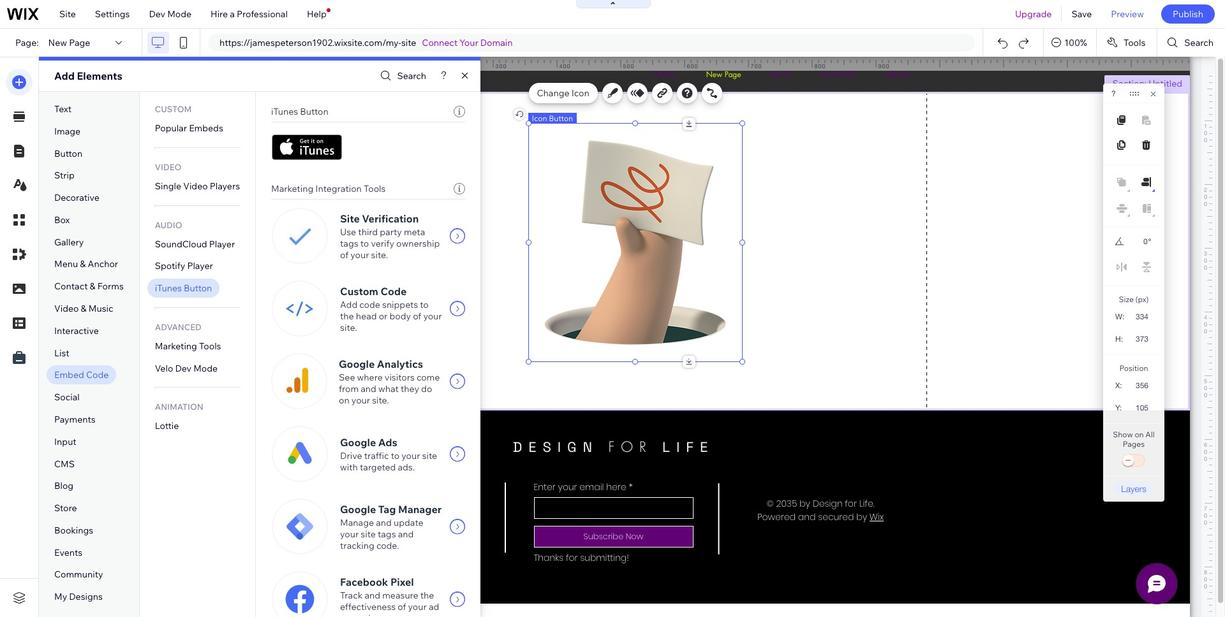 Task type: locate. For each thing, give the bounding box(es) containing it.
1 horizontal spatial on
[[1135, 430, 1145, 440]]

1 vertical spatial &
[[90, 281, 96, 293]]

1 horizontal spatial site
[[340, 213, 360, 225]]

the inside custom code add code snippets to the head or body of your site.
[[340, 311, 354, 322]]

code up snippets
[[381, 285, 407, 298]]

search down publish
[[1185, 37, 1214, 49]]

cms
[[54, 459, 75, 470]]

video down contact
[[54, 303, 79, 315]]

1 vertical spatial on
[[1135, 430, 1145, 440]]

1 horizontal spatial itunes button
[[271, 106, 329, 117]]

y:
[[1116, 404, 1122, 413]]

targeted
[[360, 462, 396, 474]]

0 horizontal spatial the
[[340, 311, 354, 322]]

0 horizontal spatial search button
[[378, 67, 427, 85]]

and down manager
[[398, 529, 414, 541]]

your left ad
[[408, 602, 427, 614]]

0 horizontal spatial mode
[[167, 8, 192, 20]]

add up text
[[54, 70, 75, 82]]

0 vertical spatial site
[[59, 8, 76, 20]]

code for custom
[[381, 285, 407, 298]]

& left music
[[81, 303, 87, 315]]

show
[[1114, 430, 1134, 440]]

0 horizontal spatial search
[[397, 70, 427, 82]]

track
[[340, 591, 363, 602]]

site up new page
[[59, 8, 76, 20]]

my designs
[[54, 592, 103, 603]]

video
[[155, 162, 182, 172], [183, 181, 208, 192], [54, 303, 79, 315]]

1 horizontal spatial itunes
[[271, 106, 298, 117]]

1 horizontal spatial tags
[[378, 529, 396, 541]]

marketing integration tools
[[271, 183, 386, 195]]

site up use
[[340, 213, 360, 225]]

1 horizontal spatial site
[[401, 37, 416, 49]]

None text field
[[1131, 234, 1148, 250], [1130, 331, 1154, 348], [1131, 234, 1148, 250], [1130, 331, 1154, 348]]

0 vertical spatial of
[[340, 250, 349, 261]]

0 horizontal spatial custom
[[155, 104, 192, 114]]

a
[[230, 8, 235, 20]]

1 horizontal spatial video
[[155, 162, 182, 172]]

ownership
[[397, 238, 440, 250]]

custom
[[155, 104, 192, 114], [340, 285, 379, 298]]

icon button
[[532, 114, 573, 123]]

0 horizontal spatial to
[[361, 238, 369, 250]]

1 vertical spatial itunes button
[[155, 283, 212, 294]]

body
[[390, 311, 411, 322]]

animation
[[155, 403, 203, 413]]

on inside "show on all pages"
[[1135, 430, 1145, 440]]

google tag manager manage and update your site tags and tracking code.
[[340, 504, 442, 552]]

player right soundcloud
[[209, 238, 235, 250]]

embed
[[54, 370, 84, 381]]

add left code
[[340, 299, 358, 311]]

tag
[[378, 504, 396, 516]]

0 vertical spatial icon
[[572, 87, 590, 99]]

domain
[[481, 37, 513, 49]]

site. for site
[[371, 250, 388, 261]]

your inside google ads drive traffic to your site with targeted ads.
[[402, 451, 420, 462]]

0 vertical spatial to
[[361, 238, 369, 250]]

google analytics see where visitors come from and what they do on your site.
[[339, 358, 440, 407]]

video up single
[[155, 162, 182, 172]]

marketing
[[271, 183, 314, 195], [155, 341, 197, 352]]

0 vertical spatial search button
[[1158, 29, 1226, 57]]

search down connect at the top left
[[397, 70, 427, 82]]

your inside custom code add code snippets to the head or body of your site.
[[424, 311, 442, 322]]

code inside custom code add code snippets to the head or body of your site.
[[381, 285, 407, 298]]

mode down marketing tools
[[194, 363, 218, 375]]

0 vertical spatial marketing
[[271, 183, 314, 195]]

1 vertical spatial itunes
[[155, 283, 182, 294]]

player for soundcloud player
[[209, 238, 235, 250]]

the
[[340, 311, 354, 322], [421, 591, 434, 602]]

of down use
[[340, 250, 349, 261]]

site inside site verification use third party meta tags to verify ownership of your site.
[[340, 213, 360, 225]]

https://jamespeterson1902.wixsite.com/my-
[[220, 37, 402, 49]]

interactive
[[54, 325, 99, 337]]

verification
[[362, 213, 419, 225]]

code.
[[377, 541, 399, 552]]

2 vertical spatial site
[[361, 529, 376, 541]]

1 vertical spatial site
[[340, 213, 360, 225]]

0 horizontal spatial of
[[340, 250, 349, 261]]

visitors
[[385, 372, 415, 384]]

1 vertical spatial of
[[413, 311, 422, 322]]

site. inside custom code add code snippets to the head or body of your site.
[[340, 322, 357, 334]]

mode left hire
[[167, 8, 192, 20]]

tools down the preview
[[1124, 37, 1146, 49]]

2 horizontal spatial tools
[[1124, 37, 1146, 49]]

marketing for marketing tools
[[155, 341, 197, 352]]

0 horizontal spatial video
[[54, 303, 79, 315]]

search button down https://jamespeterson1902.wixsite.com/my-site connect your domain
[[378, 67, 427, 85]]

(px)
[[1136, 295, 1149, 305]]

and right from at the left bottom of the page
[[361, 384, 377, 395]]

0 vertical spatial code
[[381, 285, 407, 298]]

700
[[751, 63, 763, 70]]

2 vertical spatial google
[[340, 504, 376, 516]]

to inside custom code add code snippets to the head or body of your site.
[[420, 299, 429, 311]]

1 horizontal spatial icon
[[572, 87, 590, 99]]

ads.
[[398, 462, 415, 474]]

2 vertical spatial site.
[[372, 395, 389, 407]]

1 vertical spatial video
[[183, 181, 208, 192]]

site left code.
[[361, 529, 376, 541]]

1 vertical spatial code
[[86, 370, 109, 381]]

google up 'manage'
[[340, 504, 376, 516]]

search button
[[1158, 29, 1226, 57], [378, 67, 427, 85]]

add
[[54, 70, 75, 82], [340, 299, 358, 311]]

site
[[401, 37, 416, 49], [422, 451, 437, 462], [361, 529, 376, 541]]

tags
[[340, 238, 359, 250], [378, 529, 396, 541]]

1 vertical spatial mode
[[194, 363, 218, 375]]

code for embed
[[86, 370, 109, 381]]

site. inside site verification use third party meta tags to verify ownership of your site.
[[371, 250, 388, 261]]

site right 'ads.'
[[422, 451, 437, 462]]

icon right change at left top
[[572, 87, 590, 99]]

code right embed
[[86, 370, 109, 381]]

on
[[339, 395, 350, 407], [1135, 430, 1145, 440]]

0 horizontal spatial add
[[54, 70, 75, 82]]

spotify
[[155, 261, 185, 272]]

0 horizontal spatial itunes button
[[155, 283, 212, 294]]

& right menu
[[80, 259, 86, 270]]

to right snippets
[[420, 299, 429, 311]]

video for video & music
[[54, 303, 79, 315]]

your inside google tag manager manage and update your site tags and tracking code.
[[340, 529, 359, 541]]

marketing left integration
[[271, 183, 314, 195]]

marketing for marketing integration tools
[[271, 183, 314, 195]]

layers button
[[1114, 483, 1155, 496]]

site. down party
[[371, 250, 388, 261]]

google for google ads
[[340, 437, 376, 449]]

velo
[[155, 363, 173, 375]]

1 vertical spatial add
[[340, 299, 358, 311]]

1 vertical spatial tags
[[378, 529, 396, 541]]

2 vertical spatial &
[[81, 303, 87, 315]]

itunes button
[[271, 106, 329, 117], [155, 283, 212, 294]]

2 vertical spatial to
[[391, 451, 400, 462]]

2 vertical spatial of
[[398, 602, 406, 614]]

tags left verify
[[340, 238, 359, 250]]

1 vertical spatial tools
[[364, 183, 386, 195]]

1 horizontal spatial of
[[398, 602, 406, 614]]

2 horizontal spatial site
[[422, 451, 437, 462]]

0 horizontal spatial marketing
[[155, 341, 197, 352]]

button
[[300, 106, 329, 117], [549, 114, 573, 123], [54, 148, 83, 159], [184, 283, 212, 294]]

1 vertical spatial icon
[[532, 114, 547, 123]]

the right measure
[[421, 591, 434, 602]]

tags down the tag
[[378, 529, 396, 541]]

1 vertical spatial the
[[421, 591, 434, 602]]

your right traffic
[[402, 451, 420, 462]]

1 vertical spatial dev
[[175, 363, 192, 375]]

of for site verification
[[340, 250, 349, 261]]

contact & forms
[[54, 281, 124, 293]]

what
[[379, 384, 399, 395]]

and down facebook on the left bottom
[[365, 591, 381, 602]]

0 vertical spatial video
[[155, 162, 182, 172]]

your down third
[[351, 250, 369, 261]]

0 horizontal spatial site
[[361, 529, 376, 541]]

1 horizontal spatial code
[[381, 285, 407, 298]]

video for video
[[155, 162, 182, 172]]

2 horizontal spatial to
[[420, 299, 429, 311]]

0 vertical spatial custom
[[155, 104, 192, 114]]

of inside facebook pixel track and measure the effectiveness of your ad campaigns.
[[398, 602, 406, 614]]

1 vertical spatial marketing
[[155, 341, 197, 352]]

0 horizontal spatial dev
[[149, 8, 165, 20]]

from
[[339, 384, 359, 395]]

tools up verification
[[364, 183, 386, 195]]

1 horizontal spatial to
[[391, 451, 400, 462]]

of down pixel
[[398, 602, 406, 614]]

0 vertical spatial itunes button
[[271, 106, 329, 117]]

of right the body
[[413, 311, 422, 322]]

site left connect at the top left
[[401, 37, 416, 49]]

0 horizontal spatial tools
[[199, 341, 221, 352]]

1 horizontal spatial custom
[[340, 285, 379, 298]]

decorative
[[54, 192, 100, 204]]

0 horizontal spatial on
[[339, 395, 350, 407]]

custom inside custom code add code snippets to the head or body of your site.
[[340, 285, 379, 298]]

site. left the or
[[340, 322, 357, 334]]

of inside custom code add code snippets to the head or body of your site.
[[413, 311, 422, 322]]

0 vertical spatial on
[[339, 395, 350, 407]]

1 vertical spatial site
[[422, 451, 437, 462]]

0 vertical spatial itunes
[[271, 106, 298, 117]]

itunes
[[271, 106, 298, 117], [155, 283, 182, 294]]

page
[[69, 37, 90, 49]]

dev right settings
[[149, 8, 165, 20]]

0 vertical spatial dev
[[149, 8, 165, 20]]

site inside google ads drive traffic to your site with targeted ads.
[[422, 451, 437, 462]]

1 horizontal spatial add
[[340, 299, 358, 311]]

party
[[380, 227, 402, 238]]

site verification use third party meta tags to verify ownership of your site.
[[340, 213, 440, 261]]

& left forms
[[90, 281, 96, 293]]

on left all
[[1135, 430, 1145, 440]]

1 horizontal spatial mode
[[194, 363, 218, 375]]

2 vertical spatial video
[[54, 303, 79, 315]]

site
[[59, 8, 76, 20], [340, 213, 360, 225]]

0 horizontal spatial tags
[[340, 238, 359, 250]]

custom for custom code add code snippets to the head or body of your site.
[[340, 285, 379, 298]]

search
[[1185, 37, 1214, 49], [397, 70, 427, 82]]

w:
[[1116, 313, 1125, 322]]

custom code add code snippets to the head or body of your site.
[[340, 285, 442, 334]]

1 vertical spatial google
[[340, 437, 376, 449]]

0 horizontal spatial itunes
[[155, 283, 182, 294]]

on down the see
[[339, 395, 350, 407]]

marketing tools
[[155, 341, 221, 352]]

do
[[421, 384, 432, 395]]

single video players
[[155, 181, 240, 192]]

0 horizontal spatial site
[[59, 8, 76, 20]]

&
[[80, 259, 86, 270], [90, 281, 96, 293], [81, 303, 87, 315]]

site. down where
[[372, 395, 389, 407]]

your down where
[[352, 395, 370, 407]]

google up drive
[[340, 437, 376, 449]]

site.
[[371, 250, 388, 261], [340, 322, 357, 334], [372, 395, 389, 407]]

1 vertical spatial to
[[420, 299, 429, 311]]

1 vertical spatial site.
[[340, 322, 357, 334]]

site inside google tag manager manage and update your site tags and tracking code.
[[361, 529, 376, 541]]

0 vertical spatial tags
[[340, 238, 359, 250]]

marketing down advanced
[[155, 341, 197, 352]]

0 vertical spatial the
[[340, 311, 354, 322]]

0 vertical spatial google
[[339, 358, 375, 371]]

google for google analytics
[[339, 358, 375, 371]]

hire a professional
[[211, 8, 288, 20]]

your inside facebook pixel track and measure the effectiveness of your ad campaigns.
[[408, 602, 427, 614]]

google inside google analytics see where visitors come from and what they do on your site.
[[339, 358, 375, 371]]

google inside google ads drive traffic to your site with targeted ads.
[[340, 437, 376, 449]]

google ads drive traffic to your site with targeted ads.
[[340, 437, 437, 474]]

custom up popular
[[155, 104, 192, 114]]

? button
[[1112, 89, 1116, 98]]

0 horizontal spatial code
[[86, 370, 109, 381]]

position
[[1120, 364, 1149, 373]]

dev right the 'velo'
[[175, 363, 192, 375]]

on inside google analytics see where visitors come from and what they do on your site.
[[339, 395, 350, 407]]

site for site
[[59, 8, 76, 20]]

to left verify
[[361, 238, 369, 250]]

0 vertical spatial &
[[80, 259, 86, 270]]

0 vertical spatial site
[[401, 37, 416, 49]]

save
[[1072, 8, 1093, 20]]

tools
[[1124, 37, 1146, 49], [364, 183, 386, 195], [199, 341, 221, 352]]

forms
[[98, 281, 124, 293]]

tools up velo dev mode
[[199, 341, 221, 352]]

the left the head
[[340, 311, 354, 322]]

drive
[[340, 451, 362, 462]]

custom up code
[[340, 285, 379, 298]]

switch
[[1122, 453, 1147, 471]]

1 vertical spatial custom
[[340, 285, 379, 298]]

None text field
[[1130, 308, 1154, 326], [1129, 377, 1154, 395], [1129, 400, 1154, 417], [1130, 308, 1154, 326], [1129, 377, 1154, 395], [1129, 400, 1154, 417]]

1 vertical spatial player
[[187, 261, 213, 272]]

they
[[401, 384, 419, 395]]

0 vertical spatial player
[[209, 238, 235, 250]]

to
[[361, 238, 369, 250], [420, 299, 429, 311], [391, 451, 400, 462]]

dev
[[149, 8, 165, 20], [175, 363, 192, 375]]

campaigns.
[[340, 614, 388, 618]]

2 horizontal spatial of
[[413, 311, 422, 322]]

search button down publish
[[1158, 29, 1226, 57]]

google up the see
[[339, 358, 375, 371]]

1 horizontal spatial marketing
[[271, 183, 314, 195]]

your right the body
[[424, 311, 442, 322]]

add inside custom code add code snippets to the head or body of your site.
[[340, 299, 358, 311]]

video right single
[[183, 181, 208, 192]]

professional
[[237, 8, 288, 20]]

0 vertical spatial site.
[[371, 250, 388, 261]]

player down soundcloud player at the top left
[[187, 261, 213, 272]]

1 horizontal spatial the
[[421, 591, 434, 602]]

to down ads
[[391, 451, 400, 462]]

icon down change at left top
[[532, 114, 547, 123]]

0 vertical spatial tools
[[1124, 37, 1146, 49]]

of inside site verification use third party meta tags to verify ownership of your site.
[[340, 250, 349, 261]]

soundcloud player
[[155, 238, 235, 250]]

google inside google tag manager manage and update your site tags and tracking code.
[[340, 504, 376, 516]]

your left code.
[[340, 529, 359, 541]]

1 horizontal spatial search
[[1185, 37, 1214, 49]]



Task type: describe. For each thing, give the bounding box(es) containing it.
player for spotify player
[[187, 261, 213, 272]]

ad
[[429, 602, 439, 614]]

new page
[[48, 37, 90, 49]]

?
[[1112, 89, 1116, 98]]

gallery
[[54, 237, 84, 248]]

of for custom code
[[413, 311, 422, 322]]

°
[[1149, 237, 1152, 246]]

settings
[[95, 8, 130, 20]]

site for site verification use third party meta tags to verify ownership of your site.
[[340, 213, 360, 225]]

0 vertical spatial search
[[1185, 37, 1214, 49]]

facebook
[[340, 577, 388, 589]]

facebook pixel track and measure the effectiveness of your ad campaigns.
[[340, 577, 439, 618]]

& for contact
[[90, 281, 96, 293]]

payments
[[54, 414, 96, 426]]

or
[[379, 311, 388, 322]]

tools inside button
[[1124, 37, 1146, 49]]

blog
[[54, 481, 74, 492]]

400
[[560, 63, 571, 70]]

your inside site verification use third party meta tags to verify ownership of your site.
[[351, 250, 369, 261]]

see
[[339, 372, 355, 384]]

& for video
[[81, 303, 87, 315]]

events
[[54, 548, 83, 559]]

size
[[1120, 295, 1134, 305]]

bookings
[[54, 525, 93, 537]]

2 horizontal spatial video
[[183, 181, 208, 192]]

community
[[54, 570, 103, 581]]

to inside google ads drive traffic to your site with targeted ads.
[[391, 451, 400, 462]]

0 vertical spatial add
[[54, 70, 75, 82]]

site. inside google analytics see where visitors come from and what they do on your site.
[[372, 395, 389, 407]]

designs
[[69, 592, 103, 603]]

box
[[54, 214, 70, 226]]

analytics
[[377, 358, 423, 371]]

x:
[[1116, 382, 1123, 391]]

social
[[54, 392, 80, 404]]

embed code
[[54, 370, 109, 381]]

players
[[210, 181, 240, 192]]

velo dev mode
[[155, 363, 218, 375]]

manager
[[398, 504, 442, 516]]

popular embeds
[[155, 123, 223, 134]]

1 horizontal spatial tools
[[364, 183, 386, 195]]

preview
[[1112, 8, 1145, 20]]

1 vertical spatial search button
[[378, 67, 427, 85]]

google for google tag manager
[[340, 504, 376, 516]]

music
[[89, 303, 113, 315]]

advanced
[[155, 322, 202, 333]]

pixel
[[391, 577, 414, 589]]

your
[[460, 37, 479, 49]]

2 vertical spatial tools
[[199, 341, 221, 352]]

effectiveness
[[340, 602, 396, 614]]

800
[[815, 63, 826, 70]]

1 vertical spatial search
[[397, 70, 427, 82]]

add elements
[[54, 70, 122, 82]]

preview button
[[1102, 0, 1154, 28]]

audio
[[155, 220, 182, 230]]

untitled
[[1149, 78, 1183, 89]]

integration
[[316, 183, 362, 195]]

300
[[496, 63, 507, 70]]

my
[[54, 592, 67, 603]]

1 horizontal spatial search button
[[1158, 29, 1226, 57]]

and inside facebook pixel track and measure the effectiveness of your ad campaigns.
[[365, 591, 381, 602]]

100%
[[1065, 37, 1088, 49]]

and inside google analytics see where visitors come from and what they do on your site.
[[361, 384, 377, 395]]

1 horizontal spatial dev
[[175, 363, 192, 375]]

tags inside google tag manager manage and update your site tags and tracking code.
[[378, 529, 396, 541]]

0 vertical spatial mode
[[167, 8, 192, 20]]

900
[[879, 63, 890, 70]]

measure
[[383, 591, 419, 602]]

600
[[687, 63, 699, 70]]

hire
[[211, 8, 228, 20]]

pages
[[1124, 440, 1145, 449]]

snippets
[[382, 299, 418, 311]]

change icon
[[537, 87, 590, 99]]

site. for custom
[[340, 322, 357, 334]]

100% button
[[1045, 29, 1097, 57]]

to inside site verification use third party meta tags to verify ownership of your site.
[[361, 238, 369, 250]]

input
[[54, 437, 76, 448]]

show on all pages
[[1114, 430, 1155, 449]]

connect
[[422, 37, 458, 49]]

help
[[307, 8, 327, 20]]

update
[[394, 518, 424, 529]]

menu
[[54, 259, 78, 270]]

section: untitled
[[1113, 78, 1183, 89]]

image
[[54, 126, 81, 137]]

anchor
[[88, 259, 118, 270]]

use
[[340, 227, 356, 238]]

the inside facebook pixel track and measure the effectiveness of your ad campaigns.
[[421, 591, 434, 602]]

upgrade
[[1016, 8, 1052, 20]]

verify
[[371, 238, 395, 250]]

tags inside site verification use third party meta tags to verify ownership of your site.
[[340, 238, 359, 250]]

publish
[[1173, 8, 1204, 20]]

& for menu
[[80, 259, 86, 270]]

menu & anchor
[[54, 259, 118, 270]]

manage
[[340, 518, 374, 529]]

come
[[417, 372, 440, 384]]

list
[[54, 348, 69, 359]]

your inside google analytics see where visitors come from and what they do on your site.
[[352, 395, 370, 407]]

and down the tag
[[376, 518, 392, 529]]

tracking
[[340, 541, 375, 552]]

tools button
[[1097, 29, 1158, 57]]

0 horizontal spatial icon
[[532, 114, 547, 123]]

soundcloud
[[155, 238, 207, 250]]

new
[[48, 37, 67, 49]]

save button
[[1063, 0, 1102, 28]]

custom for custom
[[155, 104, 192, 114]]

section:
[[1113, 78, 1147, 89]]

code
[[360, 299, 380, 311]]

traffic
[[364, 451, 389, 462]]

size (px)
[[1120, 295, 1149, 305]]

where
[[357, 372, 383, 384]]



Task type: vqa. For each thing, say whether or not it's contained in the screenshot.
Area in the left of the page
no



